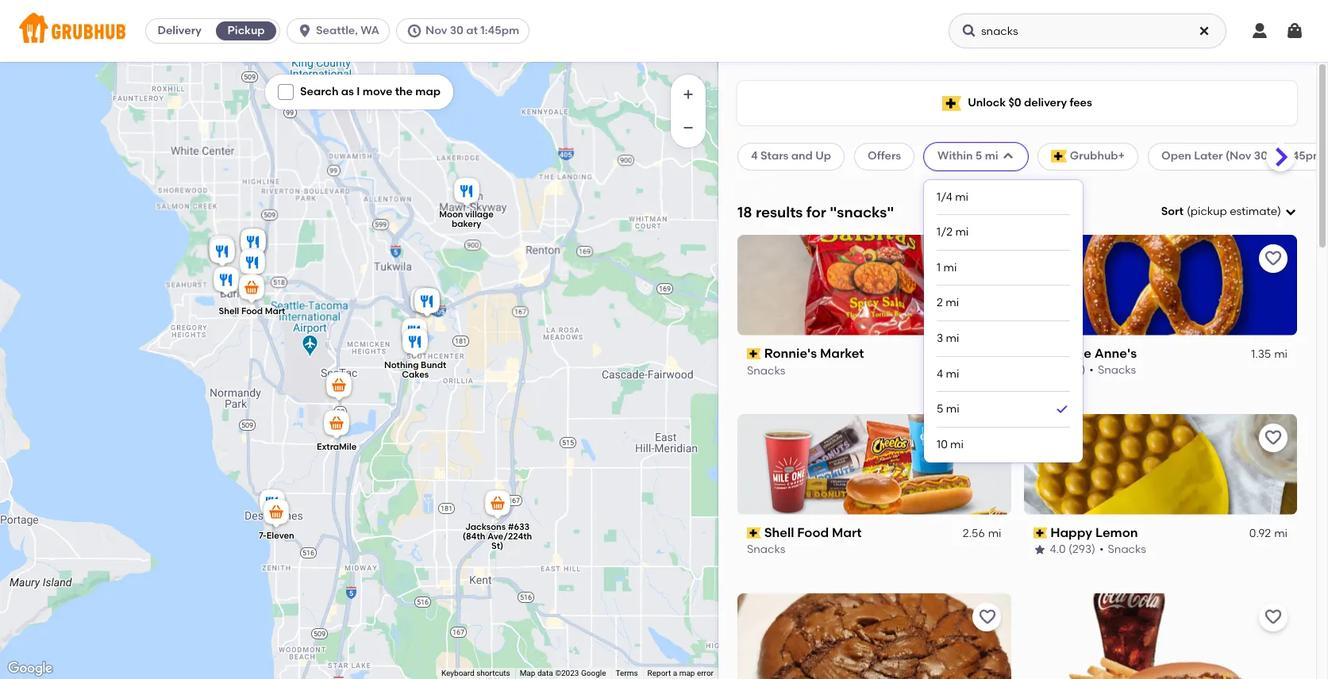 Task type: vqa. For each thing, say whether or not it's contained in the screenshot.
'TENDER' for TENDER SANDWICHES & COMBOS BEYOND CHICKEN TENDERS BEYOND CHICKEN SANDWICHES DIPS
no



Task type: locate. For each thing, give the bounding box(es) containing it.
1 horizontal spatial 30
[[1254, 149, 1268, 163]]

moon village bakery image
[[450, 175, 482, 210]]

1 vertical spatial grubhub plus flag logo image
[[1051, 150, 1067, 163]]

antojitos michalisco 1st ave image
[[237, 226, 269, 261]]

save this restaurant image for auntie anne's
[[1264, 249, 1283, 268]]

i
[[357, 85, 360, 98]]

data
[[537, 669, 553, 678]]

shell
[[218, 306, 239, 316], [764, 525, 794, 540]]

happy lemon
[[1050, 525, 1138, 540]]

extramile image
[[320, 408, 352, 443]]

4.0 (293)
[[1050, 543, 1095, 557]]

0 horizontal spatial map
[[415, 85, 441, 98]]

ronnie's market
[[764, 346, 864, 361]]

0 horizontal spatial at
[[466, 24, 478, 37]]

auntie anne's logo image
[[1024, 235, 1297, 336]]

5 inside option
[[937, 403, 943, 416]]

mi for 1 mi
[[943, 261, 957, 274]]

5 up 10
[[937, 403, 943, 416]]

1 horizontal spatial map
[[679, 669, 695, 678]]

sort ( pickup estimate )
[[1161, 205, 1281, 218]]

0 horizontal spatial shell food mart
[[218, 306, 285, 316]]

1 horizontal spatial shell
[[764, 525, 794, 540]]

4 left stars
[[751, 149, 758, 163]]

©2023
[[555, 669, 579, 678]]

1 vertical spatial 30
[[1254, 149, 1268, 163]]

1 horizontal spatial grubhub plus flag logo image
[[1051, 150, 1067, 163]]

happy lemon logo image
[[1024, 414, 1297, 515]]

1 horizontal spatial shell food mart
[[764, 525, 862, 540]]

grubhub plus flag logo image
[[942, 96, 961, 111], [1051, 150, 1067, 163]]

#633
[[507, 522, 529, 532]]

1:45pm
[[481, 24, 519, 37]]

search
[[300, 85, 339, 98]]

2.56 mi
[[963, 527, 1001, 541]]

save this restaurant button for auntie anne's
[[1259, 244, 1288, 273]]

grubhub plus flag logo image for unlock $0 delivery fees
[[942, 96, 961, 111]]

mi right 0.92
[[1274, 527, 1288, 541]]

none field containing sort
[[1161, 204, 1297, 220]]

$0
[[1008, 96, 1021, 109]]

error
[[697, 669, 714, 678]]

mi right 1
[[943, 261, 957, 274]]

mi right 2.56
[[988, 527, 1001, 541]]

tacos el hass image
[[206, 236, 238, 271]]

7-
[[258, 531, 266, 541]]

subscription pass image up star icon
[[1033, 528, 1047, 539]]

0 horizontal spatial mart
[[265, 306, 285, 316]]

map data ©2023 google
[[520, 669, 606, 678]]

1 horizontal spatial food
[[797, 525, 829, 540]]

svg image
[[1285, 21, 1304, 40], [961, 23, 977, 39], [1284, 206, 1297, 218]]

2 mi
[[937, 296, 959, 310]]

• down happy lemon
[[1099, 543, 1104, 557]]

mi for 3 mi
[[946, 332, 959, 345]]

star icon image
[[1033, 544, 1046, 557]]

shell food mart
[[218, 306, 285, 316], [764, 525, 862, 540]]

mi right 10
[[950, 438, 964, 452]]

mi right 1/2
[[955, 226, 969, 239]]

at inside button
[[466, 24, 478, 37]]

None field
[[1161, 204, 1297, 220]]

happy
[[1050, 525, 1092, 540]]

0 horizontal spatial 5
[[937, 403, 943, 416]]

0 vertical spatial subscription pass image
[[747, 349, 761, 360]]

1:45pm)
[[1285, 149, 1328, 163]]

mi up 10 mi
[[946, 403, 959, 416]]

subscription pass image
[[1033, 349, 1047, 360], [1033, 528, 1047, 539]]

save this restaurant image
[[978, 249, 997, 268], [1264, 249, 1283, 268], [1264, 428, 1283, 447], [978, 608, 997, 627], [1264, 608, 1283, 627]]

0 vertical spatial shell food mart
[[218, 306, 285, 316]]

mi for 2.56 mi
[[988, 527, 1001, 541]]

2 subscription pass image from the top
[[1033, 528, 1047, 539]]

0 horizontal spatial 4
[[751, 149, 758, 163]]

pierro bakery image
[[236, 247, 268, 282]]

4
[[751, 149, 758, 163], [937, 367, 943, 381]]

0 vertical spatial •
[[1089, 364, 1094, 377]]

1 subscription pass image from the top
[[747, 349, 761, 360]]

2 subscription pass image from the top
[[747, 528, 761, 539]]

grubhub plus flag logo image left unlock
[[942, 96, 961, 111]]

nov
[[425, 24, 447, 37]]

map
[[520, 669, 535, 678]]

save this restaurant button for happy lemon
[[1259, 424, 1288, 452]]

•
[[1089, 364, 1094, 377], [1099, 543, 1104, 557]]

list box
[[937, 180, 1070, 463]]

7-eleven
[[258, 531, 294, 541]]

report a map error link
[[647, 669, 714, 678]]

pickup
[[228, 24, 265, 37]]

10 mi
[[937, 438, 964, 452]]

mi
[[985, 149, 998, 163], [955, 190, 968, 204], [955, 226, 969, 239], [943, 261, 957, 274], [946, 296, 959, 310], [946, 332, 959, 345], [988, 348, 1001, 361], [1274, 348, 1288, 361], [946, 367, 959, 381], [946, 403, 959, 416], [950, 438, 964, 452], [988, 527, 1001, 541], [1274, 527, 1288, 541]]

1 vertical spatial •
[[1099, 543, 1104, 557]]

1 horizontal spatial 4
[[937, 367, 943, 381]]

4 mi
[[937, 367, 959, 381]]

18 results for "snacks"
[[737, 203, 894, 221]]

1 vertical spatial shell food mart
[[764, 525, 862, 540]]

1 vertical spatial mart
[[832, 525, 862, 540]]

happy lemon image
[[398, 316, 430, 351]]

1 vertical spatial 5
[[937, 403, 943, 416]]

0 vertical spatial at
[[466, 24, 478, 37]]

0 horizontal spatial shell
[[218, 306, 239, 316]]

save this restaurant image for happy lemon
[[1264, 428, 1283, 447]]

0 vertical spatial map
[[415, 85, 441, 98]]

0 vertical spatial 5
[[975, 149, 982, 163]]

5 mi option
[[937, 392, 1070, 428]]

jacksons
[[465, 522, 505, 532]]

1 vertical spatial subscription pass image
[[747, 528, 761, 539]]

1 vertical spatial shell
[[764, 525, 794, 540]]

0 vertical spatial grubhub plus flag logo image
[[942, 96, 961, 111]]

seattle, wa button
[[287, 18, 396, 44]]

0 vertical spatial food
[[241, 306, 262, 316]]

0 horizontal spatial food
[[241, 306, 262, 316]]

map right the
[[415, 85, 441, 98]]

moon
[[439, 209, 463, 220]]

1 subscription pass image from the top
[[1033, 349, 1047, 360]]

0 horizontal spatial grubhub plus flag logo image
[[942, 96, 961, 111]]

snacks
[[747, 364, 785, 377], [1098, 364, 1136, 377], [747, 543, 785, 557], [1108, 543, 1146, 557]]

svg image
[[1250, 21, 1269, 40], [297, 23, 313, 39], [406, 23, 422, 39], [1198, 25, 1211, 37], [1001, 150, 1014, 163]]

mi right 1.35
[[1274, 348, 1288, 361]]

pickup button
[[213, 18, 280, 44]]

nothing bundt cakes
[[384, 360, 446, 380]]

grubhub plus flag logo image left grubhub+
[[1051, 150, 1067, 163]]

30 right (nov
[[1254, 149, 1268, 163]]

mi for 4 mi
[[946, 367, 959, 381]]

mi right 1/4 at top right
[[955, 190, 968, 204]]

food
[[241, 306, 262, 316], [797, 525, 829, 540]]

nothing
[[384, 360, 418, 371]]

• right (31)
[[1089, 364, 1094, 377]]

0.92 mi
[[1249, 527, 1288, 541]]

subscription pass image
[[747, 349, 761, 360], [747, 528, 761, 539]]

mi inside option
[[946, 403, 959, 416]]

0 vertical spatial shell
[[218, 306, 239, 316]]

map right a at right
[[679, 669, 695, 678]]

3.11
[[968, 348, 985, 361]]

mi for 1/2 mi
[[955, 226, 969, 239]]

at left 1:45pm)
[[1270, 149, 1282, 163]]

Search for food, convenience, alcohol... search field
[[949, 13, 1226, 48]]

minus icon image
[[680, 120, 696, 136]]

mi right 3.11
[[988, 348, 1001, 361]]

mi right 2
[[946, 296, 959, 310]]

(nov
[[1226, 149, 1251, 163]]

5 mi
[[937, 403, 959, 416]]

pickup
[[1191, 205, 1227, 218]]

1 vertical spatial at
[[1270, 149, 1282, 163]]

mi for 0.92 mi
[[1274, 527, 1288, 541]]

mart down shell food mart logo
[[832, 525, 862, 540]]

5 right within at the top of the page
[[975, 149, 982, 163]]

3
[[937, 332, 943, 345]]

1 vertical spatial 4
[[937, 367, 943, 381]]

seattle,
[[316, 24, 358, 37]]

cakes
[[401, 370, 428, 380]]

mi down 3 mi
[[946, 367, 959, 381]]

0 vertical spatial 30
[[450, 24, 464, 37]]

shell inside map region
[[218, 306, 239, 316]]

ronnie's market logo image
[[737, 235, 1011, 336]]

1 vertical spatial map
[[679, 669, 695, 678]]

sea tac marathon image
[[323, 370, 354, 405]]

eleven
[[266, 531, 294, 541]]

• snacks
[[1099, 543, 1146, 557]]

1 vertical spatial subscription pass image
[[1033, 528, 1047, 539]]

1
[[937, 261, 941, 274]]

0 vertical spatial mart
[[265, 306, 285, 316]]

1 horizontal spatial 5
[[975, 149, 982, 163]]

later
[[1194, 149, 1223, 163]]

mart down pierro bakery image
[[265, 306, 285, 316]]

royce' washington - westfield southcenter mall image
[[411, 286, 443, 321]]

4 down 3
[[937, 367, 943, 381]]

7 eleven image
[[260, 497, 292, 532]]

moon village bakery logo image
[[737, 593, 1011, 679]]

0 vertical spatial subscription pass image
[[1033, 349, 1047, 360]]

(84th
[[462, 532, 485, 542]]

30 right nov
[[450, 24, 464, 37]]

mart
[[265, 306, 285, 316], [832, 525, 862, 540]]

offers
[[868, 149, 901, 163]]

delivery button
[[146, 18, 213, 44]]

shortcuts
[[476, 669, 510, 678]]

5
[[975, 149, 982, 163], [937, 403, 943, 416]]

subscription pass image left the auntie
[[1033, 349, 1047, 360]]

mawadda cafe image
[[237, 226, 269, 261]]

4 for 4 mi
[[937, 367, 943, 381]]

0 vertical spatial 4
[[751, 149, 758, 163]]

at left 1:45pm
[[466, 24, 478, 37]]

0 horizontal spatial 30
[[450, 24, 464, 37]]

open
[[1161, 149, 1191, 163]]

svg image inside the seattle, wa button
[[297, 23, 313, 39]]

marina market & deli image
[[256, 487, 288, 522]]

mi right 3
[[946, 332, 959, 345]]

check icon image
[[1054, 402, 1070, 418]]

list box containing 1/4 mi
[[937, 180, 1070, 463]]

at
[[466, 24, 478, 37], [1270, 149, 1282, 163]]



Task type: describe. For each thing, give the bounding box(es) containing it.
mart inside map region
[[265, 306, 285, 316]]

1/4 mi
[[937, 190, 968, 204]]

jamba image
[[407, 285, 439, 320]]

bakery
[[451, 219, 481, 229]]

st)
[[491, 541, 503, 551]]

subscription pass image for happy lemon
[[1033, 528, 1047, 539]]

map region
[[0, 0, 838, 679]]

(31) • snacks
[[1067, 364, 1136, 377]]

1 vertical spatial food
[[797, 525, 829, 540]]

fees
[[1070, 96, 1092, 109]]

4 for 4 stars and up
[[751, 149, 758, 163]]

1 horizontal spatial •
[[1099, 543, 1104, 557]]

4.0
[[1050, 543, 1066, 557]]

4 stars and up
[[751, 149, 831, 163]]

keyboard shortcuts
[[441, 669, 510, 678]]

2.56
[[963, 527, 985, 541]]

search as i move the map
[[300, 85, 441, 98]]

ronnie's
[[764, 346, 817, 361]]

2
[[937, 296, 943, 310]]

auntie
[[1050, 346, 1091, 361]]

nov 30 at 1:45pm button
[[396, 18, 536, 44]]

a
[[673, 669, 677, 678]]

estimate
[[1230, 205, 1277, 218]]

grubhub plus flag logo image for grubhub+
[[1051, 150, 1067, 163]]

anne's
[[1094, 346, 1137, 361]]

moon village bakery
[[439, 209, 493, 229]]

shell food mart logo image
[[737, 414, 1011, 515]]

extramile
[[316, 442, 356, 453]]

1 horizontal spatial mart
[[832, 525, 862, 540]]

subscription pass image for auntie anne's
[[1033, 349, 1047, 360]]

as
[[341, 85, 354, 98]]

village
[[465, 209, 493, 220]]

1.35
[[1251, 348, 1271, 361]]

1/2
[[937, 226, 953, 239]]

lemon
[[1095, 525, 1138, 540]]

18
[[737, 203, 752, 221]]

3 mi
[[937, 332, 959, 345]]

grubhub+
[[1070, 149, 1125, 163]]

subscription pass image for shell food mart
[[747, 528, 761, 539]]

subscription pass image for ronnie's market
[[747, 349, 761, 360]]

mi for 2 mi
[[946, 296, 959, 310]]

10
[[937, 438, 948, 452]]

sort
[[1161, 205, 1183, 218]]

within
[[938, 149, 973, 163]]

keyboard
[[441, 669, 474, 678]]

open later (nov 30 at 1:45pm)
[[1161, 149, 1328, 163]]

save this restaurant image for ronnie's market
[[978, 249, 997, 268]]

google
[[581, 669, 606, 678]]

stars
[[760, 149, 789, 163]]

ronnie's market image
[[210, 264, 242, 299]]

1/2 mi
[[937, 226, 969, 239]]

mi for 3.11 mi
[[988, 348, 1001, 361]]

move
[[363, 85, 392, 98]]

auntie anne's image
[[411, 286, 443, 321]]

ave/224th
[[487, 532, 532, 542]]

30 inside nov 30 at 1:45pm button
[[450, 24, 464, 37]]

nothing bundt cakes image
[[399, 326, 431, 361]]

results
[[756, 203, 803, 221]]

auntie anne's
[[1050, 346, 1137, 361]]

main navigation navigation
[[0, 0, 1328, 62]]

keyboard shortcuts button
[[441, 668, 510, 679]]

report a map error
[[647, 669, 714, 678]]

shell food mart image
[[235, 272, 267, 307]]

for
[[806, 203, 826, 221]]

(293)
[[1068, 543, 1095, 557]]

svg image inside nov 30 at 1:45pm button
[[406, 23, 422, 39]]

mi for 1.35 mi
[[1274, 348, 1288, 361]]

unlock
[[968, 96, 1006, 109]]

dairy queen image
[[205, 233, 237, 268]]

dairy queen logo image
[[1024, 593, 1297, 679]]

terms
[[616, 669, 638, 678]]

mi for 1/4 mi
[[955, 190, 968, 204]]

mi for 10 mi
[[950, 438, 964, 452]]

1/4
[[937, 190, 952, 204]]

0.92
[[1249, 527, 1271, 541]]

terms link
[[616, 669, 638, 678]]

1.35 mi
[[1251, 348, 1288, 361]]

bundt
[[420, 360, 446, 371]]

google image
[[4, 659, 56, 679]]

jacksons #633 (84th ave/224th st) image
[[481, 488, 513, 523]]

"snacks"
[[830, 203, 894, 221]]

3.11 mi
[[968, 348, 1001, 361]]

up
[[815, 149, 831, 163]]

mi for 5 mi
[[946, 403, 959, 416]]

market
[[820, 346, 864, 361]]

delivery
[[1024, 96, 1067, 109]]

mi right within at the top of the page
[[985, 149, 998, 163]]

shell food mart inside map region
[[218, 306, 285, 316]]

plus icon image
[[680, 87, 696, 102]]

(31)
[[1067, 364, 1085, 377]]

within 5 mi
[[938, 149, 998, 163]]

food inside map region
[[241, 306, 262, 316]]

save this restaurant button for ronnie's market
[[973, 244, 1001, 273]]

)
[[1277, 205, 1281, 218]]

1 horizontal spatial at
[[1270, 149, 1282, 163]]

and
[[791, 149, 813, 163]]

wa
[[361, 24, 379, 37]]

nov 30 at 1:45pm
[[425, 24, 519, 37]]

0 horizontal spatial •
[[1089, 364, 1094, 377]]

unlock $0 delivery fees
[[968, 96, 1092, 109]]



